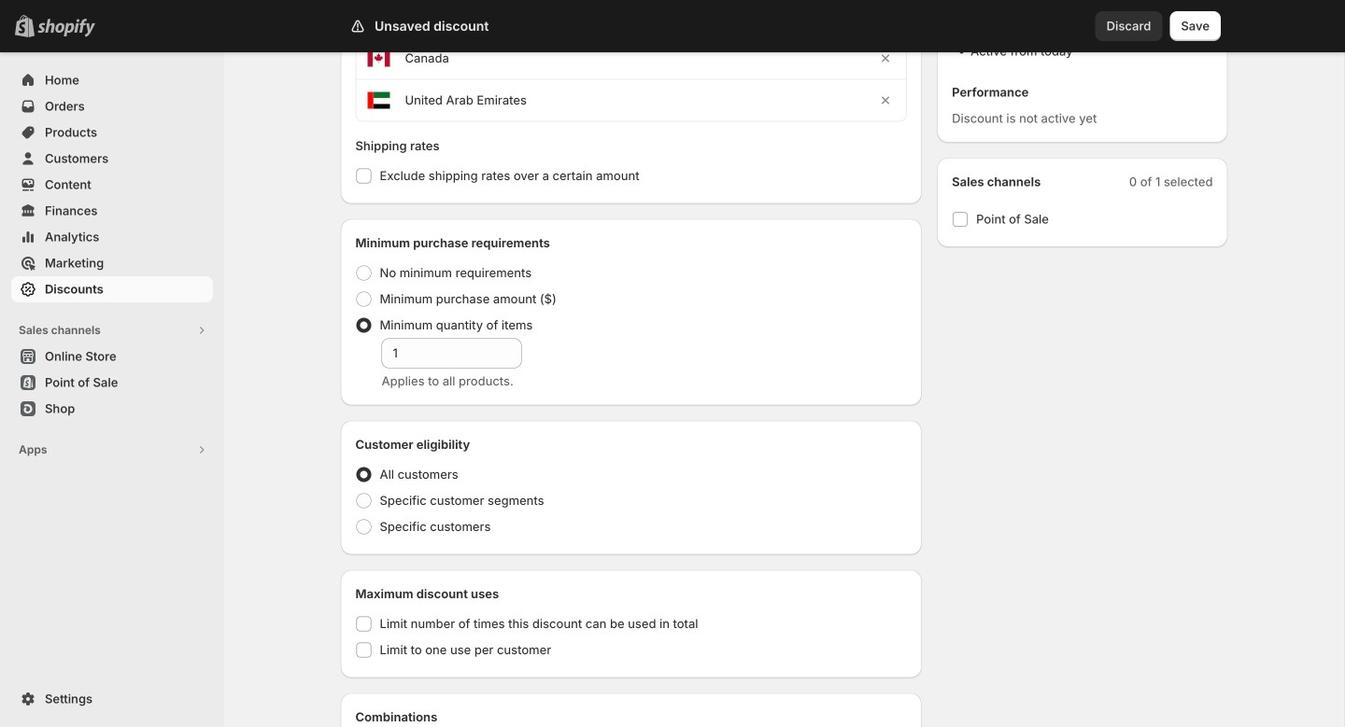 Task type: locate. For each thing, give the bounding box(es) containing it.
None text field
[[382, 339, 522, 368]]

shopify image
[[37, 18, 95, 37]]



Task type: vqa. For each thing, say whether or not it's contained in the screenshot.
the shopify image
yes



